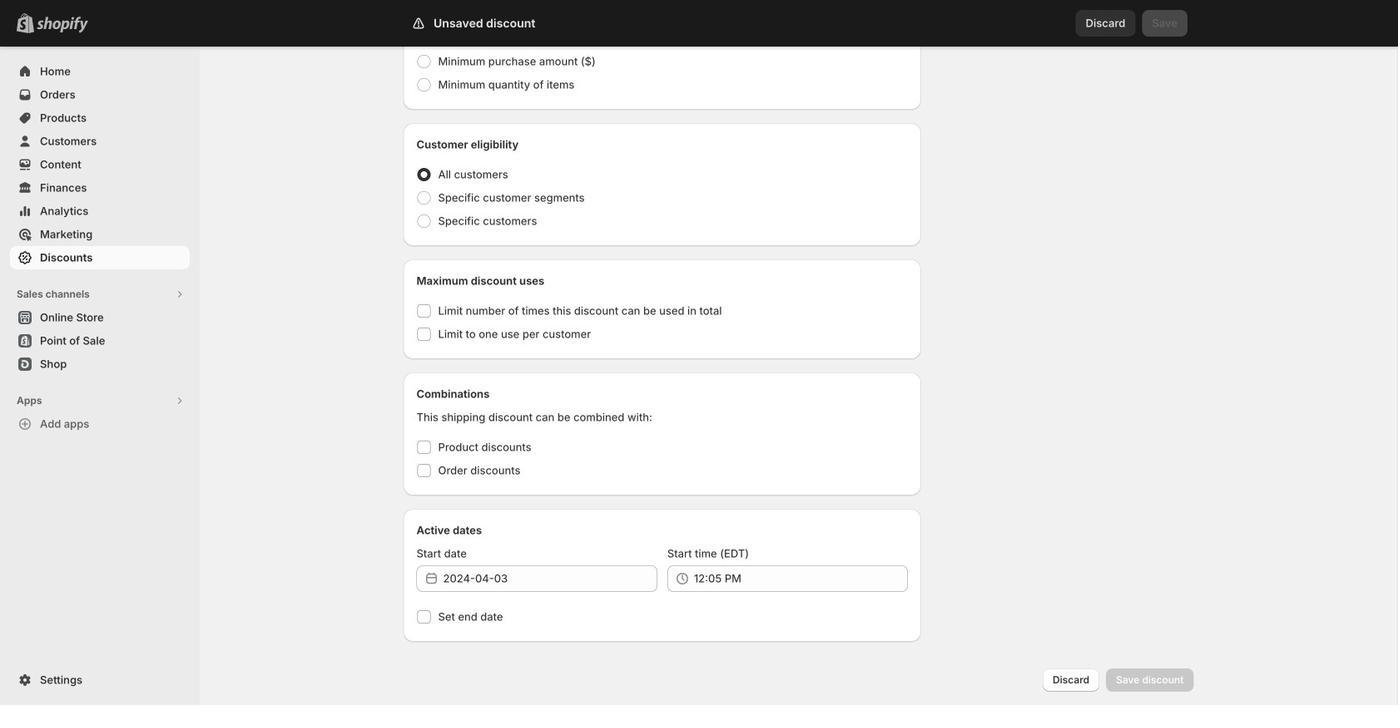Task type: describe. For each thing, give the bounding box(es) containing it.
Enter time text field
[[694, 566, 908, 593]]



Task type: vqa. For each thing, say whether or not it's contained in the screenshot.
YYYY-MM-DD 'text box'
yes



Task type: locate. For each thing, give the bounding box(es) containing it.
shopify image
[[37, 16, 88, 33]]

YYYY-MM-DD text field
[[443, 566, 657, 593]]



